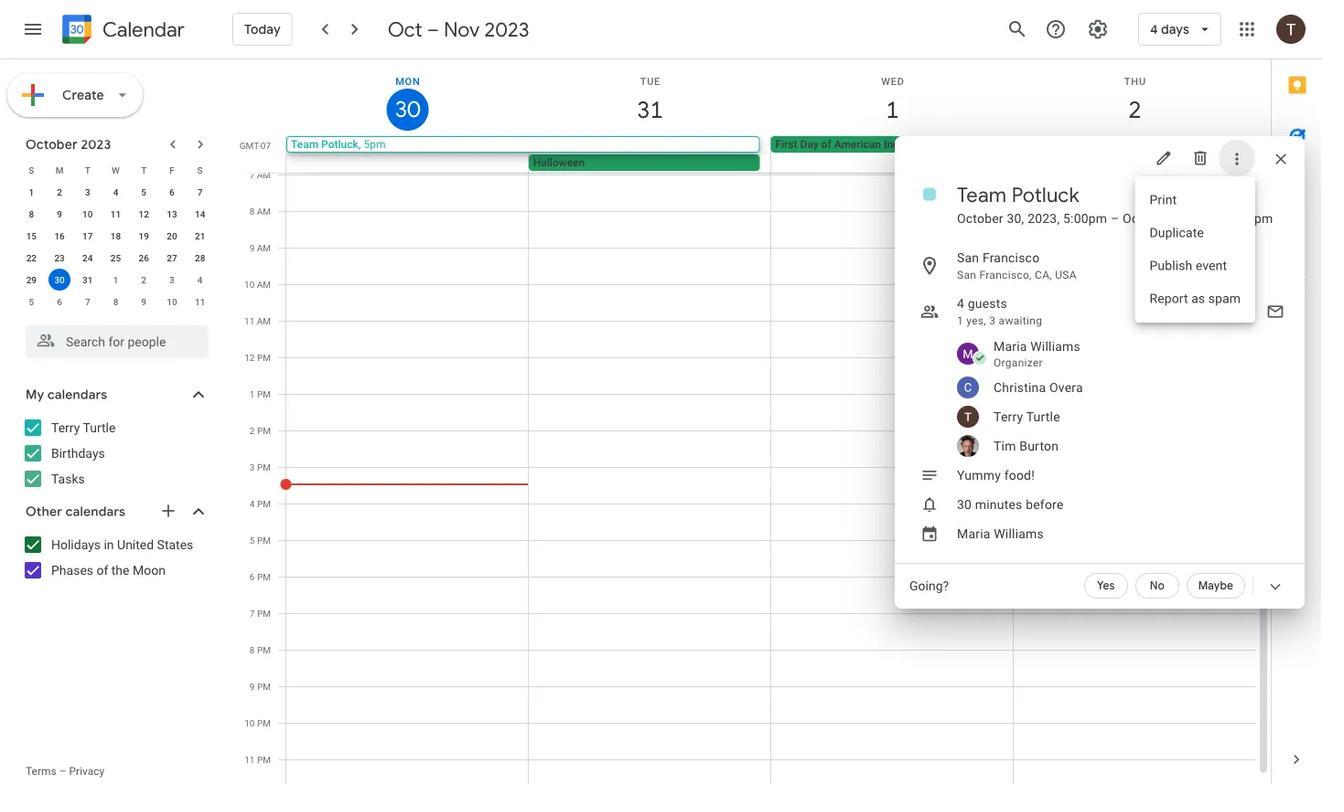 Task type: locate. For each thing, give the bounding box(es) containing it.
– right oct
[[427, 16, 439, 42]]

williams
[[1030, 339, 1081, 354], [994, 527, 1044, 542]]

1 left yes,
[[957, 315, 963, 328]]

am down the 9 am
[[257, 279, 271, 290]]

7 for 7 am
[[249, 169, 255, 180]]

7 down 31 element
[[85, 296, 90, 307]]

18 element
[[105, 225, 127, 247]]

9 down november 2 element
[[141, 296, 146, 307]]

0 vertical spatial team
[[291, 138, 319, 151]]

privacy link
[[69, 766, 105, 779]]

5:00pm
[[1063, 211, 1107, 226]]

october up m
[[26, 136, 78, 153]]

november 9 element
[[133, 291, 155, 313]]

5 for 5 pm
[[250, 535, 255, 546]]

1 link
[[871, 89, 914, 131]]

0 vertical spatial 30
[[394, 95, 419, 124]]

my calendars list
[[4, 414, 227, 494]]

pm up the 8 pm
[[257, 608, 271, 619]]

pm for 8 pm
[[257, 645, 271, 656]]

san francisco san francisco, ca, usa
[[957, 250, 1077, 282]]

1 vertical spatial 31
[[82, 274, 93, 285]]

maria
[[994, 339, 1027, 354], [957, 527, 991, 542]]

0 horizontal spatial terry
[[51, 420, 80, 436]]

am up 12 pm
[[257, 316, 271, 327]]

0 vertical spatial calendars
[[47, 387, 107, 403]]

21
[[195, 231, 205, 242]]

2 up november 9 element
[[141, 274, 146, 285]]

1 vertical spatial san
[[957, 269, 976, 282]]

no
[[1150, 580, 1165, 593]]

30 down 23
[[54, 274, 65, 285]]

row
[[278, 136, 1271, 173], [17, 159, 214, 181], [17, 181, 214, 203], [17, 203, 214, 225], [17, 225, 214, 247], [17, 247, 214, 269], [17, 269, 214, 291], [17, 291, 214, 313]]

thu
[[1124, 75, 1146, 87]]

1 vertical spatial 2023
[[81, 136, 111, 153]]

2 san from the top
[[957, 269, 976, 282]]

privacy
[[69, 766, 105, 779]]

31 inside grid
[[636, 95, 662, 125]]

of left the the
[[97, 563, 108, 578]]

8 pm
[[250, 645, 271, 656]]

2 horizontal spatial –
[[1111, 211, 1119, 226]]

7 pm
[[250, 608, 271, 619]]

1 vertical spatial team
[[957, 182, 1007, 208]]

4 inside grid
[[250, 499, 255, 510]]

pm for 9 pm
[[257, 682, 271, 693]]

0 horizontal spatial 6
[[57, 296, 62, 307]]

6 pm from the top
[[257, 535, 271, 546]]

of right day at the right
[[821, 138, 831, 151]]

11 pm
[[245, 755, 271, 766]]

add other calendars image
[[159, 502, 178, 521]]

pm down 10 pm
[[257, 755, 271, 766]]

7 down gmt-
[[249, 169, 255, 180]]

row containing 15
[[17, 225, 214, 247]]

6 for november 6 element
[[57, 296, 62, 307]]

8
[[249, 206, 255, 217], [29, 209, 34, 220], [113, 296, 118, 307], [250, 645, 255, 656]]

of inside other calendars list
[[97, 563, 108, 578]]

2 inside thu 2
[[1127, 95, 1140, 125]]

2023 down create
[[81, 136, 111, 153]]

31 element
[[77, 269, 99, 291]]

0 vertical spatial 2023
[[484, 16, 529, 42]]

row containing 22
[[17, 247, 214, 269]]

5 up 6 pm
[[250, 535, 255, 546]]

8 inside november 8 element
[[113, 296, 118, 307]]

0 vertical spatial 31
[[636, 95, 662, 125]]

team right 07
[[291, 138, 319, 151]]

1 vertical spatial calendars
[[66, 504, 125, 521]]

1 am from the top
[[257, 169, 271, 180]]

– right terms
[[59, 766, 66, 779]]

9
[[57, 209, 62, 220], [249, 242, 255, 253], [141, 296, 146, 307], [250, 682, 255, 693]]

12 down 11 am
[[245, 352, 255, 363]]

29
[[26, 274, 37, 285]]

terry turtle up tim burton
[[994, 409, 1060, 425]]

pm for 10 pm
[[257, 718, 271, 729]]

9 for 9 am
[[249, 242, 255, 253]]

november 11 element
[[189, 291, 211, 313]]

menu
[[1135, 177, 1255, 323]]

s right f
[[197, 165, 203, 176]]

christina overa tree item
[[931, 373, 1305, 403]]

21 element
[[189, 225, 211, 247]]

1 up november 8 element
[[113, 274, 118, 285]]

4 for 4 days
[[1150, 21, 1158, 38]]

team inside team potluck , 5pm halloween
[[291, 138, 319, 151]]

0 vertical spatial of
[[821, 138, 831, 151]]

31 link
[[629, 89, 671, 131]]

1 vertical spatial 6
[[57, 296, 62, 307]]

6 down f
[[169, 187, 175, 198]]

1 horizontal spatial –
[[427, 16, 439, 42]]

17
[[82, 231, 93, 242]]

10 up 11 am
[[244, 279, 255, 290]]

0 horizontal spatial s
[[29, 165, 34, 176]]

1 horizontal spatial terry
[[994, 409, 1023, 425]]

0 horizontal spatial turtle
[[83, 420, 116, 436]]

tab list
[[1272, 59, 1322, 735]]

1 vertical spatial 30
[[54, 274, 65, 285]]

maria williams organizer
[[994, 339, 1081, 370]]

main drawer image
[[22, 18, 44, 40]]

6 pm
[[250, 572, 271, 583]]

30 inside cell
[[54, 274, 65, 285]]

terms – privacy
[[26, 766, 105, 779]]

am up the 9 am
[[257, 206, 271, 217]]

1 horizontal spatial terry turtle
[[994, 409, 1060, 425]]

team down month
[[957, 182, 1007, 208]]

3 right yes,
[[989, 315, 996, 328]]

0 horizontal spatial team
[[291, 138, 319, 151]]

0 vertical spatial potluck
[[321, 138, 358, 151]]

0 horizontal spatial maria
[[957, 527, 991, 542]]

19
[[139, 231, 149, 242]]

2 up the 3 pm
[[250, 425, 255, 436]]

1 horizontal spatial 2023,
[[1193, 211, 1226, 226]]

am for 7 am
[[257, 169, 271, 180]]

1 inside 4 guests 1 yes, 3 awaiting
[[957, 315, 963, 328]]

5 down 29 element
[[29, 296, 34, 307]]

november 2 element
[[133, 269, 155, 291]]

8 up the 9 am
[[249, 206, 255, 217]]

4 days button
[[1138, 7, 1221, 51]]

12 pm
[[245, 352, 271, 363]]

terry up 'tim'
[[994, 409, 1023, 425]]

today button
[[232, 7, 293, 51]]

1 down 12 pm
[[250, 389, 255, 400]]

pm up 9 pm
[[257, 645, 271, 656]]

10 for 10 pm
[[245, 718, 255, 729]]

30 cell
[[45, 269, 74, 291]]

31 down the tue
[[636, 95, 662, 125]]

0 horizontal spatial terry turtle
[[51, 420, 116, 436]]

october down print
[[1123, 211, 1169, 226]]

1 t from the left
[[85, 165, 90, 176]]

publish
[[1149, 258, 1192, 274]]

terry turtle
[[994, 409, 1060, 425], [51, 420, 116, 436]]

1 inside wed 1
[[885, 95, 898, 125]]

2 am from the top
[[257, 206, 271, 217]]

10 am
[[244, 279, 271, 290]]

5 inside november 5 element
[[29, 296, 34, 307]]

overa
[[1049, 380, 1083, 395]]

0 vertical spatial williams
[[1030, 339, 1081, 354]]

8 for november 8 element
[[113, 296, 118, 307]]

6
[[169, 187, 175, 198], [57, 296, 62, 307], [250, 572, 255, 583]]

10 inside 'element'
[[82, 209, 93, 220]]

2 vertical spatial 30
[[957, 497, 972, 512]]

4 pm from the top
[[257, 462, 271, 473]]

16 element
[[49, 225, 71, 247]]

terry turtle up birthdays
[[51, 420, 116, 436]]

– right 5:00pm
[[1111, 211, 1119, 226]]

pm for 12 pm
[[257, 352, 271, 363]]

1 horizontal spatial s
[[197, 165, 203, 176]]

t left f
[[141, 165, 147, 176]]

row group
[[17, 181, 214, 313]]

0 horizontal spatial t
[[85, 165, 90, 176]]

0 vertical spatial maria
[[994, 339, 1027, 354]]

states
[[157, 538, 193, 553]]

food!
[[1004, 468, 1035, 483]]

terms
[[26, 766, 56, 779]]

0 vertical spatial san
[[957, 250, 979, 265]]

0 vertical spatial –
[[427, 16, 439, 42]]

calendars right my
[[47, 387, 107, 403]]

1 vertical spatial 12
[[245, 352, 255, 363]]

s left m
[[29, 165, 34, 176]]

31
[[636, 95, 662, 125], [82, 274, 93, 285]]

pm up 1 pm
[[257, 352, 271, 363]]

5 am from the top
[[257, 316, 271, 327]]

grid
[[234, 59, 1271, 786]]

5 pm from the top
[[257, 499, 271, 510]]

2 vertical spatial –
[[59, 766, 66, 779]]

potluck inside team potluck , 5pm halloween
[[321, 138, 358, 151]]

1 s from the left
[[29, 165, 34, 176]]

potluck up 30,
[[1012, 182, 1080, 208]]

– inside team potluck october 30, 2023, 5:00pm – october 31, 2023, 7:00pm
[[1111, 211, 1119, 226]]

tim burton tree item
[[931, 432, 1305, 461]]

terry up birthdays
[[51, 420, 80, 436]]

9 up 10 pm
[[250, 682, 255, 693]]

thu 2
[[1124, 75, 1146, 125]]

10 element
[[77, 203, 99, 225]]

2 vertical spatial 5
[[250, 535, 255, 546]]

0 horizontal spatial 5
[[29, 296, 34, 307]]

maybe
[[1198, 580, 1233, 593]]

cell
[[1013, 136, 1255, 173]]

4 inside 4 guests 1 yes, 3 awaiting
[[957, 296, 964, 311]]

maria williams
[[957, 527, 1044, 542]]

28 element
[[189, 247, 211, 269]]

heritage
[[917, 138, 959, 151]]

0 horizontal spatial 31
[[82, 274, 93, 285]]

3 pm from the top
[[257, 425, 271, 436]]

2 horizontal spatial 5
[[250, 535, 255, 546]]

1 vertical spatial 5
[[29, 296, 34, 307]]

1 horizontal spatial t
[[141, 165, 147, 176]]

potluck for team potluck , 5pm halloween
[[321, 138, 358, 151]]

6 up '7 pm'
[[250, 572, 255, 583]]

pm down 9 pm
[[257, 718, 271, 729]]

1 vertical spatial of
[[97, 563, 108, 578]]

francisco,
[[979, 269, 1032, 282]]

8 down the november 1 element
[[113, 296, 118, 307]]

1 vertical spatial maria
[[957, 527, 991, 542]]

23 element
[[49, 247, 71, 269]]

Search for people text field
[[37, 326, 198, 359]]

october
[[26, 136, 78, 153], [957, 211, 1004, 226], [1123, 211, 1169, 226]]

other
[[26, 504, 62, 521]]

31 down 24
[[82, 274, 93, 285]]

0 horizontal spatial –
[[59, 766, 66, 779]]

remove from this calendar image
[[1191, 149, 1210, 167]]

9 pm from the top
[[257, 645, 271, 656]]

6 for 6 pm
[[250, 572, 255, 583]]

pm up 6 pm
[[257, 535, 271, 546]]

am down 8 am
[[257, 242, 271, 253]]

0 horizontal spatial 30
[[54, 274, 65, 285]]

halloween
[[533, 156, 585, 169]]

11 down 10 pm
[[245, 755, 255, 766]]

san up guests
[[957, 269, 976, 282]]

terry turtle inside the my calendars list
[[51, 420, 116, 436]]

30 link
[[387, 89, 429, 131]]

indian
[[884, 138, 914, 151]]

–
[[427, 16, 439, 42], [1111, 211, 1119, 226], [59, 766, 66, 779]]

tim burton
[[994, 439, 1059, 454]]

williams down 30 minutes before
[[994, 527, 1044, 542]]

4 am from the top
[[257, 279, 271, 290]]

1 horizontal spatial team
[[957, 182, 1007, 208]]

october left 30,
[[957, 211, 1004, 226]]

11 down november 4 element
[[195, 296, 205, 307]]

pm down the 3 pm
[[257, 499, 271, 510]]

1 san from the top
[[957, 250, 979, 265]]

s
[[29, 165, 34, 176], [197, 165, 203, 176]]

1 horizontal spatial 12
[[245, 352, 255, 363]]

12
[[139, 209, 149, 220], [245, 352, 255, 363]]

1 horizontal spatial maria
[[994, 339, 1027, 354]]

5 up 12 element
[[141, 187, 146, 198]]

potluck
[[321, 138, 358, 151], [1012, 182, 1080, 208]]

pm down 5 pm
[[257, 572, 271, 583]]

1 pm from the top
[[257, 352, 271, 363]]

1 2023, from the left
[[1028, 211, 1060, 226]]

2023, right 30,
[[1028, 211, 1060, 226]]

0 horizontal spatial potluck
[[321, 138, 358, 151]]

tue 31
[[636, 75, 662, 125]]

pm down 2 pm
[[257, 462, 271, 473]]

calendars inside "dropdown button"
[[47, 387, 107, 403]]

4 down 28 element
[[197, 274, 203, 285]]

t left w
[[85, 165, 90, 176]]

terry turtle tree item
[[931, 403, 1305, 432]]

1 horizontal spatial 5
[[141, 187, 146, 198]]

calendars for other calendars
[[66, 504, 125, 521]]

am for 11 am
[[257, 316, 271, 327]]

12 pm from the top
[[257, 755, 271, 766]]

1 horizontal spatial of
[[821, 138, 831, 151]]

maria for maria williams organizer
[[994, 339, 1027, 354]]

30 down yummy
[[957, 497, 972, 512]]

other calendars
[[26, 504, 125, 521]]

event
[[1196, 258, 1227, 274]]

0 horizontal spatial 2023,
[[1028, 211, 1060, 226]]

4 inside dropdown button
[[1150, 21, 1158, 38]]

pm for 3 pm
[[257, 462, 271, 473]]

10 down november 3 element at the top left of the page
[[167, 296, 177, 307]]

1 up 15 element
[[29, 187, 34, 198]]

potluck left 5pm
[[321, 138, 358, 151]]

2 horizontal spatial october
[[1123, 211, 1169, 226]]

None search field
[[0, 318, 227, 359]]

0 vertical spatial 5
[[141, 187, 146, 198]]

turtle inside the my calendars list
[[83, 420, 116, 436]]

– for nov
[[427, 16, 439, 42]]

2 down thu
[[1127, 95, 1140, 125]]

november 8 element
[[105, 291, 127, 313]]

team potluck , 5pm halloween
[[291, 138, 585, 169]]

0 vertical spatial 12
[[139, 209, 149, 220]]

4 left guests
[[957, 296, 964, 311]]

am
[[257, 169, 271, 180], [257, 206, 271, 217], [257, 242, 271, 253], [257, 279, 271, 290], [257, 316, 271, 327]]

minutes
[[975, 497, 1022, 512]]

calendars
[[47, 387, 107, 403], [66, 504, 125, 521]]

1 vertical spatial potluck
[[1012, 182, 1080, 208]]

potluck inside team potluck october 30, 2023, 5:00pm – october 31, 2023, 7:00pm
[[1012, 182, 1080, 208]]

1 horizontal spatial potluck
[[1012, 182, 1080, 208]]

2023
[[484, 16, 529, 42], [81, 136, 111, 153]]

maria down minutes
[[957, 527, 991, 542]]

pm for 5 pm
[[257, 535, 271, 546]]

mon
[[395, 75, 421, 87]]

of
[[821, 138, 831, 151], [97, 563, 108, 578]]

pm up 2 pm
[[257, 389, 271, 400]]

8 pm from the top
[[257, 608, 271, 619]]

12 inside row group
[[139, 209, 149, 220]]

8 down '7 pm'
[[250, 645, 255, 656]]

0 horizontal spatial of
[[97, 563, 108, 578]]

1 horizontal spatial 30
[[394, 95, 419, 124]]

11 for november 11 element
[[195, 296, 205, 307]]

7 for 7 pm
[[250, 608, 255, 619]]

1 vertical spatial –
[[1111, 211, 1119, 226]]

calendars inside 'dropdown button'
[[66, 504, 125, 521]]

2 pm from the top
[[257, 389, 271, 400]]

8 for 8 pm
[[250, 645, 255, 656]]

3
[[85, 187, 90, 198], [169, 274, 175, 285], [989, 315, 996, 328], [250, 462, 255, 473]]

williams inside maria williams organizer
[[1030, 339, 1081, 354]]

1 horizontal spatial 6
[[169, 187, 175, 198]]

12 up 19
[[139, 209, 149, 220]]

10 up 11 pm
[[245, 718, 255, 729]]

1 pm
[[250, 389, 271, 400]]

4 up 5 pm
[[250, 499, 255, 510]]

guests
[[968, 296, 1007, 311]]

san left francisco
[[957, 250, 979, 265]]

2
[[1127, 95, 1140, 125], [57, 187, 62, 198], [141, 274, 146, 285], [250, 425, 255, 436]]

9 up 10 am
[[249, 242, 255, 253]]

am down 07
[[257, 169, 271, 180]]

11 pm from the top
[[257, 718, 271, 729]]

11 down 10 am
[[244, 316, 255, 327]]

28
[[195, 253, 205, 264]]

15 element
[[20, 225, 42, 247]]

0 horizontal spatial 12
[[139, 209, 149, 220]]

7 up the 8 pm
[[250, 608, 255, 619]]

row containing 8
[[17, 203, 214, 225]]

calendars up the in at the left bottom of the page
[[66, 504, 125, 521]]

4 pm
[[250, 499, 271, 510]]

maria up organizer
[[994, 339, 1027, 354]]

other calendars list
[[4, 531, 227, 586]]

turtle up burton
[[1026, 409, 1060, 425]]

2023, right 31,
[[1193, 211, 1226, 226]]

13 element
[[161, 203, 183, 225]]

10 pm from the top
[[257, 682, 271, 693]]

1 down wed
[[885, 95, 898, 125]]

6 down 30, today element
[[57, 296, 62, 307]]

ca,
[[1035, 269, 1052, 282]]

maria for maria williams
[[957, 527, 991, 542]]

11 am
[[244, 316, 271, 327]]

3 down 2 pm
[[250, 462, 255, 473]]

team for team potluck , 5pm halloween
[[291, 138, 319, 151]]

maria inside maria williams organizer
[[994, 339, 1027, 354]]

11 for 11 am
[[244, 316, 255, 327]]

2 vertical spatial 6
[[250, 572, 255, 583]]

3 am from the top
[[257, 242, 271, 253]]

turtle
[[1026, 409, 1060, 425], [83, 420, 116, 436]]

7 pm from the top
[[257, 572, 271, 583]]

american
[[834, 138, 881, 151]]

4 for 4 pm
[[250, 499, 255, 510]]

burton
[[1020, 439, 1059, 454]]

williams for maria williams organizer
[[1030, 339, 1081, 354]]

2023 right nov
[[484, 16, 529, 42]]

1 horizontal spatial 31
[[636, 95, 662, 125]]

turtle up birthdays
[[83, 420, 116, 436]]

4 left days
[[1150, 21, 1158, 38]]

11
[[111, 209, 121, 220], [195, 296, 205, 307], [244, 316, 255, 327], [245, 755, 255, 766]]

10 up 17
[[82, 209, 93, 220]]

am for 9 am
[[257, 242, 271, 253]]

publish event
[[1149, 258, 1227, 274]]

pm down the 8 pm
[[257, 682, 271, 693]]

1 vertical spatial williams
[[994, 527, 1044, 542]]

pm up the 3 pm
[[257, 425, 271, 436]]

2 horizontal spatial 6
[[250, 572, 255, 583]]

2 horizontal spatial 30
[[957, 497, 972, 512]]

team inside team potluck october 30, 2023, 5:00pm – october 31, 2023, 7:00pm
[[957, 182, 1007, 208]]

show additional actions image
[[1266, 578, 1285, 597]]

7:00pm
[[1229, 211, 1273, 226]]

11 up 18
[[111, 209, 121, 220]]

going?
[[909, 579, 949, 594]]

1 horizontal spatial turtle
[[1026, 409, 1060, 425]]

3 inside grid
[[250, 462, 255, 473]]

12 for 12 pm
[[245, 352, 255, 363]]



Task type: vqa. For each thing, say whether or not it's contained in the screenshot.


Task type: describe. For each thing, give the bounding box(es) containing it.
3 up november 10 element
[[169, 274, 175, 285]]

no button
[[1135, 574, 1179, 599]]

my calendars
[[26, 387, 107, 403]]

united
[[117, 538, 154, 553]]

7 for november 7 element
[[85, 296, 90, 307]]

26
[[139, 253, 149, 264]]

13
[[167, 209, 177, 220]]

row containing team potluck
[[278, 136, 1271, 173]]

5 pm
[[250, 535, 271, 546]]

spam
[[1208, 291, 1241, 307]]

oct – nov 2023
[[388, 16, 529, 42]]

pm for 11 pm
[[257, 755, 271, 766]]

birthdays
[[51, 446, 105, 461]]

yes
[[1097, 580, 1115, 593]]

calendar heading
[[99, 17, 185, 43]]

20
[[167, 231, 177, 242]]

17 element
[[77, 225, 99, 247]]

0 horizontal spatial october
[[26, 136, 78, 153]]

my calendars button
[[4, 381, 227, 410]]

23
[[54, 253, 65, 264]]

5 for november 5 element at the left of the page
[[29, 296, 34, 307]]

w
[[112, 165, 120, 176]]

november 5 element
[[20, 291, 42, 313]]

wed 1
[[881, 75, 905, 125]]

9 pm
[[250, 682, 271, 693]]

terry inside the my calendars list
[[51, 420, 80, 436]]

holidays
[[51, 538, 101, 553]]

phases of the moon
[[51, 563, 165, 578]]

tue
[[640, 75, 661, 87]]

potluck for team potluck october 30, 2023, 5:00pm – october 31, 2023, 7:00pm
[[1012, 182, 1080, 208]]

8 up 15 element
[[29, 209, 34, 220]]

today
[[244, 21, 281, 38]]

october 2023 grid
[[17, 159, 214, 313]]

– for privacy
[[59, 766, 66, 779]]

30, today element
[[49, 269, 71, 291]]

november 10 element
[[161, 291, 183, 313]]

first day of american indian heritage month
[[775, 138, 993, 151]]

phases
[[51, 563, 93, 578]]

11 for 11 pm
[[245, 755, 255, 766]]

24
[[82, 253, 93, 264]]

12 element
[[133, 203, 155, 225]]

20 element
[[161, 225, 183, 247]]

11 element
[[105, 203, 127, 225]]

27
[[167, 253, 177, 264]]

calendars for my calendars
[[47, 387, 107, 403]]

9 for 9 pm
[[250, 682, 255, 693]]

row containing 5
[[17, 291, 214, 313]]

,
[[358, 138, 361, 151]]

terms link
[[26, 766, 56, 779]]

francisco
[[983, 250, 1040, 265]]

am for 8 am
[[257, 206, 271, 217]]

24 element
[[77, 247, 99, 269]]

team potluck heading
[[957, 182, 1080, 208]]

2 t from the left
[[141, 165, 147, 176]]

3 inside 4 guests 1 yes, 3 awaiting
[[989, 315, 996, 328]]

2 pm
[[250, 425, 271, 436]]

print
[[1149, 193, 1177, 208]]

november 7 element
[[77, 291, 99, 313]]

holidays in united states
[[51, 538, 193, 553]]

2 2023, from the left
[[1193, 211, 1226, 226]]

1 horizontal spatial 2023
[[484, 16, 529, 42]]

wed
[[881, 75, 905, 87]]

november 4 element
[[189, 269, 211, 291]]

row group containing 1
[[17, 181, 214, 313]]

22
[[26, 253, 37, 264]]

15
[[26, 231, 37, 242]]

terry inside tree item
[[994, 409, 1023, 425]]

5pm
[[364, 138, 386, 151]]

30 for 30 minutes before
[[957, 497, 972, 512]]

november 1 element
[[105, 269, 127, 291]]

menu containing print
[[1135, 177, 1255, 323]]

19 element
[[133, 225, 155, 247]]

m
[[56, 165, 64, 176]]

25 element
[[105, 247, 127, 269]]

16
[[54, 231, 65, 242]]

team for team potluck october 30, 2023, 5:00pm – october 31, 2023, 7:00pm
[[957, 182, 1007, 208]]

10 pm
[[245, 718, 271, 729]]

create button
[[7, 73, 143, 117]]

of inside "button"
[[821, 138, 831, 151]]

11 for 11 element
[[111, 209, 121, 220]]

before
[[1026, 497, 1064, 512]]

3 pm
[[250, 462, 271, 473]]

31,
[[1173, 211, 1190, 226]]

day
[[800, 138, 819, 151]]

1 horizontal spatial october
[[957, 211, 1004, 226]]

10 for 10 am
[[244, 279, 255, 290]]

10 for 10 'element'
[[82, 209, 93, 220]]

30 minutes before
[[957, 497, 1064, 512]]

settings menu image
[[1087, 18, 1109, 40]]

first day of american indian heritage month button
[[771, 136, 1002, 153]]

2 s from the left
[[197, 165, 203, 176]]

31 inside row
[[82, 274, 93, 285]]

0 vertical spatial 6
[[169, 187, 175, 198]]

9 for november 9 element
[[141, 296, 146, 307]]

row containing 1
[[17, 181, 214, 203]]

days
[[1161, 21, 1189, 38]]

30 inside mon 30
[[394, 95, 419, 124]]

14 element
[[189, 203, 211, 225]]

2 down m
[[57, 187, 62, 198]]

yes,
[[966, 315, 986, 328]]

november 6 element
[[49, 291, 71, 313]]

awaiting
[[999, 315, 1042, 328]]

christina
[[994, 380, 1046, 395]]

team potluck october 30, 2023, 5:00pm – october 31, 2023, 7:00pm
[[957, 182, 1273, 226]]

0 horizontal spatial 2023
[[81, 136, 111, 153]]

22 element
[[20, 247, 42, 269]]

9 am
[[249, 242, 271, 253]]

row containing 29
[[17, 269, 214, 291]]

maria williams, attending, organizer tree item
[[931, 335, 1305, 373]]

row containing s
[[17, 159, 214, 181]]

calendar
[[102, 17, 185, 43]]

7 up 14 element
[[197, 187, 203, 198]]

as
[[1191, 291, 1205, 307]]

usa
[[1055, 269, 1077, 282]]

calendar element
[[59, 11, 185, 51]]

14
[[195, 209, 205, 220]]

yummy food!
[[957, 468, 1035, 483]]

3 up 10 'element'
[[85, 187, 90, 198]]

10 for november 10 element
[[167, 296, 177, 307]]

pm for 4 pm
[[257, 499, 271, 510]]

report
[[1149, 291, 1188, 307]]

29 element
[[20, 269, 42, 291]]

turtle inside tree item
[[1026, 409, 1060, 425]]

oct
[[388, 16, 422, 42]]

in
[[104, 538, 114, 553]]

07
[[261, 140, 271, 151]]

duplicate
[[1149, 226, 1204, 241]]

grid containing 31
[[234, 59, 1271, 786]]

am for 10 am
[[257, 279, 271, 290]]

pm for 7 pm
[[257, 608, 271, 619]]

yummy
[[957, 468, 1001, 483]]

8 for 8 am
[[249, 206, 255, 217]]

yes button
[[1084, 574, 1128, 599]]

4 for november 4 element
[[197, 274, 203, 285]]

12 for 12
[[139, 209, 149, 220]]

9 up 16 element
[[57, 209, 62, 220]]

30 for 30, today element
[[54, 274, 65, 285]]

pm for 2 pm
[[257, 425, 271, 436]]

november 3 element
[[161, 269, 183, 291]]

create
[[62, 87, 104, 103]]

guests tree
[[888, 335, 1305, 461]]

4 up 11 element
[[113, 187, 118, 198]]

organizer
[[994, 357, 1043, 370]]

terry turtle inside tree item
[[994, 409, 1060, 425]]

report as spam
[[1149, 291, 1241, 307]]

tasks
[[51, 472, 85, 487]]

pm for 6 pm
[[257, 572, 271, 583]]

october 2023
[[26, 136, 111, 153]]

26 element
[[133, 247, 155, 269]]

tim
[[994, 439, 1016, 454]]

the
[[111, 563, 129, 578]]

27 element
[[161, 247, 183, 269]]

williams for maria williams
[[994, 527, 1044, 542]]

pm for 1 pm
[[257, 389, 271, 400]]

month
[[962, 138, 993, 151]]



